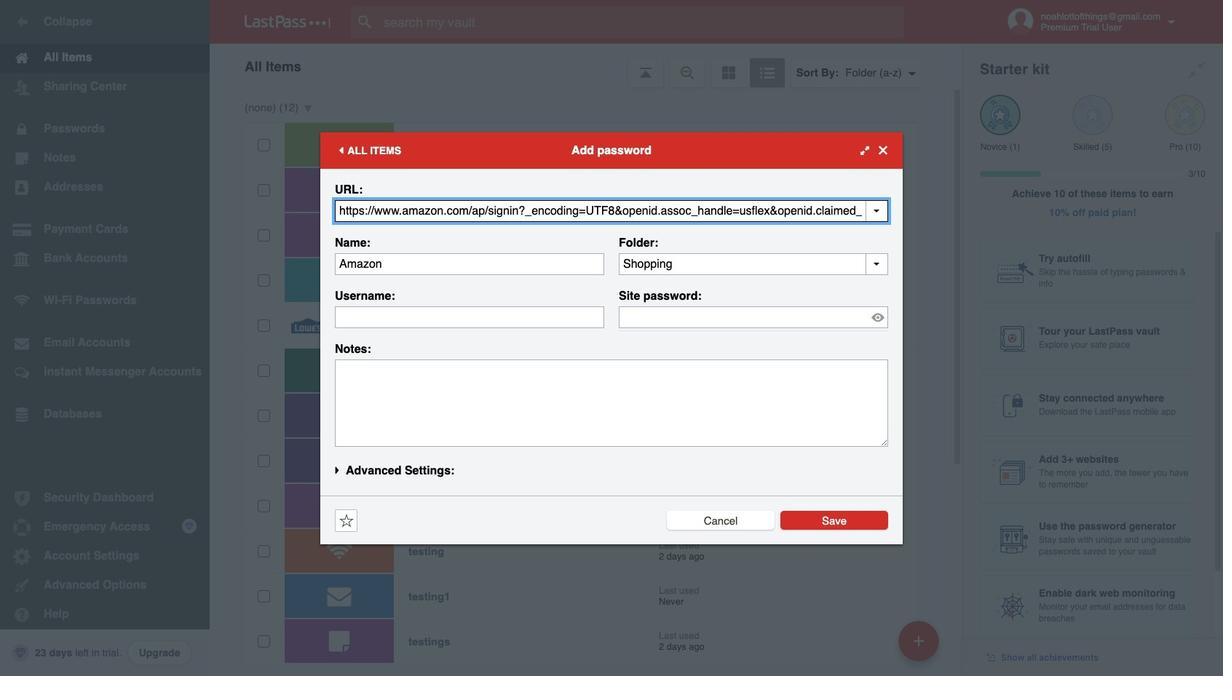 Task type: describe. For each thing, give the bounding box(es) containing it.
new item navigation
[[894, 617, 948, 677]]

vault options navigation
[[210, 44, 963, 87]]

Search search field
[[351, 6, 933, 38]]

new item image
[[914, 636, 924, 646]]



Task type: locate. For each thing, give the bounding box(es) containing it.
search my vault text field
[[351, 6, 933, 38]]

None password field
[[619, 306, 889, 328]]

lastpass image
[[245, 15, 331, 28]]

None text field
[[619, 253, 889, 275], [335, 359, 889, 447], [619, 253, 889, 275], [335, 359, 889, 447]]

dialog
[[320, 132, 903, 544]]

None text field
[[335, 200, 889, 222], [335, 253, 605, 275], [335, 306, 605, 328], [335, 200, 889, 222], [335, 253, 605, 275], [335, 306, 605, 328]]

main navigation navigation
[[0, 0, 210, 677]]



